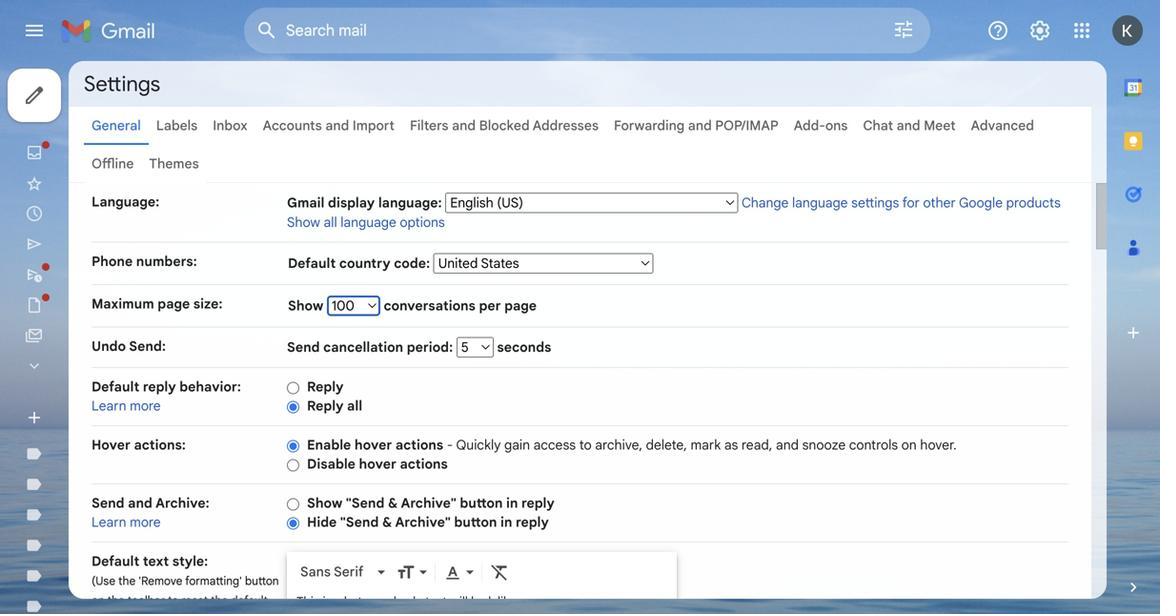 Task type: vqa. For each thing, say whether or not it's contained in the screenshot.
Alert
no



Task type: describe. For each thing, give the bounding box(es) containing it.
hover actions:
[[92, 437, 186, 453]]

show all language options link
[[287, 214, 445, 231]]

default for default reply behavior: learn more
[[92, 379, 140, 395]]

size:
[[193, 296, 223, 312]]

advanced
[[971, 117, 1034, 134]]

the right (use
[[118, 574, 136, 588]]

archive,
[[595, 437, 643, 453]]

1 horizontal spatial language
[[792, 195, 848, 211]]

forwarding
[[614, 117, 685, 134]]

hover for enable
[[355, 437, 392, 453]]

advanced link
[[971, 117, 1034, 134]]

Search mail text field
[[286, 21, 839, 40]]

what
[[335, 594, 362, 609]]

cancellation
[[323, 339, 403, 356]]

sans serif option
[[297, 562, 374, 581]]

reply for hide "send & archive" button in reply
[[516, 514, 549, 531]]

hover
[[92, 437, 131, 453]]

1 horizontal spatial to
[[579, 437, 592, 453]]

sans
[[300, 563, 331, 580]]

addresses
[[533, 117, 599, 134]]

button inside default text style: (use the 'remove formatting' button on the toolbar to reset the default text style)
[[245, 574, 279, 588]]

is
[[323, 594, 332, 609]]

seconds
[[494, 339, 551, 356]]

accounts and import
[[263, 117, 395, 134]]

send cancellation period:
[[287, 339, 456, 356]]

hide "send & archive" button in reply
[[307, 514, 549, 531]]

language:
[[378, 195, 442, 211]]

send:
[[129, 338, 166, 355]]

blocked
[[479, 117, 530, 134]]

archive" for show
[[401, 495, 457, 512]]

enable hover actions - quickly gain access to archive, delete, mark as read, and snooze controls on hover.
[[307, 437, 957, 453]]

reply for reply all
[[307, 398, 344, 414]]

products
[[1006, 195, 1061, 211]]

read,
[[742, 437, 773, 453]]

google
[[959, 195, 1003, 211]]

accounts
[[263, 117, 322, 134]]

like.
[[498, 594, 520, 609]]

learn more link for default
[[92, 398, 161, 414]]

all for reply
[[347, 398, 362, 414]]

labels
[[156, 117, 198, 134]]

and for meet
[[897, 117, 921, 134]]

formatting'
[[185, 574, 242, 588]]

Show "Send & Archive" button in reply radio
[[287, 497, 299, 511]]

gmail display language:
[[287, 195, 442, 211]]

on inside default text style: (use the 'remove formatting' button on the toolbar to reset the default text style)
[[92, 594, 105, 608]]

disable hover actions
[[307, 456, 448, 472]]

snooze
[[802, 437, 846, 453]]

learn for default reply behavior: learn more
[[92, 398, 126, 414]]

offline
[[92, 155, 134, 172]]

import
[[353, 117, 395, 134]]

Hide "Send & Archive" button in reply radio
[[287, 516, 299, 530]]

chat
[[863, 117, 893, 134]]

and for pop/imap
[[688, 117, 712, 134]]

'remove
[[139, 574, 182, 588]]

button for hide "send & archive" button in reply
[[454, 514, 497, 531]]

look
[[471, 594, 495, 609]]

Enable hover actions radio
[[287, 439, 299, 453]]

0 horizontal spatial language
[[341, 214, 396, 231]]

1 horizontal spatial on
[[902, 437, 917, 453]]

show all language options
[[287, 214, 445, 231]]

send for send cancellation period:
[[287, 339, 320, 356]]

reply all
[[307, 398, 362, 414]]

and for import
[[325, 117, 349, 134]]

add-ons
[[794, 117, 848, 134]]

reply inside default reply behavior: learn more
[[143, 379, 176, 395]]

filters and blocked addresses
[[410, 117, 599, 134]]

disable
[[307, 456, 356, 472]]

formatting options toolbar
[[293, 554, 671, 589]]

themes link
[[149, 155, 199, 172]]

add-ons link
[[794, 117, 848, 134]]

filters
[[410, 117, 449, 134]]

filters and blocked addresses link
[[410, 117, 599, 134]]

& for show
[[388, 495, 398, 512]]

change language settings for other google products
[[742, 195, 1061, 211]]

chat and meet
[[863, 117, 956, 134]]

default country code:
[[288, 255, 434, 272]]

reply for show "send & archive" button in reply
[[522, 495, 555, 512]]

archive" for hide
[[395, 514, 451, 531]]

add-
[[794, 117, 826, 134]]

ons
[[826, 117, 848, 134]]

your
[[365, 594, 391, 609]]

maximum
[[92, 296, 154, 312]]

search mail image
[[250, 13, 284, 48]]

"send for show
[[346, 495, 385, 512]]

hover for disable
[[359, 456, 397, 472]]

will
[[450, 594, 468, 609]]

actions for disable
[[400, 456, 448, 472]]

general link
[[92, 117, 141, 134]]

more for and
[[130, 514, 161, 531]]

code:
[[394, 255, 430, 272]]

0 horizontal spatial page
[[158, 296, 190, 312]]

delete,
[[646, 437, 687, 453]]

Reply radio
[[287, 381, 299, 395]]

more for reply
[[130, 398, 161, 414]]

behavior:
[[179, 379, 241, 395]]



Task type: locate. For each thing, give the bounding box(es) containing it.
1 vertical spatial "send
[[340, 514, 379, 531]]

default left country
[[288, 255, 336, 272]]

default
[[231, 594, 268, 608]]

period:
[[407, 339, 453, 356]]

archive"
[[401, 495, 457, 512], [395, 514, 451, 531]]

0 vertical spatial hover
[[355, 437, 392, 453]]

learn inside the send and archive: learn more
[[92, 514, 126, 531]]

options
[[400, 214, 445, 231]]

and for blocked
[[452, 117, 476, 134]]

enable
[[307, 437, 351, 453]]

quickly
[[456, 437, 501, 453]]

forwarding and pop/imap
[[614, 117, 779, 134]]

learn up 'hover'
[[92, 398, 126, 414]]

&
[[388, 495, 398, 512], [382, 514, 392, 531]]

send for send and archive: learn more
[[92, 495, 125, 512]]

in up remove formatting ‪(⌘\)‬ icon
[[501, 514, 512, 531]]

to inside default text style: (use the 'remove formatting' button on the toolbar to reset the default text style)
[[168, 594, 179, 608]]

0 vertical spatial learn more link
[[92, 398, 161, 414]]

learn up (use
[[92, 514, 126, 531]]

main menu image
[[23, 19, 46, 42]]

language right change
[[792, 195, 848, 211]]

0 vertical spatial "send
[[346, 495, 385, 512]]

1 vertical spatial in
[[501, 514, 512, 531]]

learn more link up hover actions:
[[92, 398, 161, 414]]

(use
[[92, 574, 115, 588]]

all up enable in the bottom left of the page
[[347, 398, 362, 414]]

2 vertical spatial show
[[307, 495, 343, 512]]

page
[[158, 296, 190, 312], [504, 297, 537, 314]]

in down gain
[[506, 495, 518, 512]]

archive" down show "send & archive" button in reply
[[395, 514, 451, 531]]

0 horizontal spatial text
[[92, 613, 112, 614]]

forwarding and pop/imap link
[[614, 117, 779, 134]]

1 learn more link from the top
[[92, 398, 161, 414]]

1 horizontal spatial text
[[143, 553, 169, 570]]

0 vertical spatial language
[[792, 195, 848, 211]]

1 vertical spatial archive"
[[395, 514, 451, 531]]

language:
[[92, 194, 160, 210]]

0 vertical spatial more
[[130, 398, 161, 414]]

show down gmail
[[287, 214, 320, 231]]

show for show
[[288, 297, 327, 314]]

2 learn more link from the top
[[92, 514, 161, 531]]

and left pop/imap
[[688, 117, 712, 134]]

0 vertical spatial send
[[287, 339, 320, 356]]

and
[[325, 117, 349, 134], [452, 117, 476, 134], [688, 117, 712, 134], [897, 117, 921, 134], [776, 437, 799, 453], [128, 495, 153, 512]]

accounts and import link
[[263, 117, 395, 134]]

0 vertical spatial reply
[[143, 379, 176, 395]]

more inside the send and archive: learn more
[[130, 514, 161, 531]]

0 horizontal spatial all
[[324, 214, 337, 231]]

controls
[[849, 437, 898, 453]]

actions:
[[134, 437, 186, 453]]

& down show "send & archive" button in reply
[[382, 514, 392, 531]]

learn inside default reply behavior: learn more
[[92, 398, 126, 414]]

inbox link
[[213, 117, 248, 134]]

per
[[479, 297, 501, 314]]

in for show "send & archive" button in reply
[[506, 495, 518, 512]]

& for hide
[[382, 514, 392, 531]]

offline link
[[92, 155, 134, 172]]

on left hover.
[[902, 437, 917, 453]]

themes
[[149, 155, 199, 172]]

to right access
[[579, 437, 592, 453]]

learn
[[92, 398, 126, 414], [92, 514, 126, 531]]

1 reply from the top
[[307, 379, 344, 395]]

and left import
[[325, 117, 349, 134]]

reply
[[307, 379, 344, 395], [307, 398, 344, 414]]

0 horizontal spatial to
[[168, 594, 179, 608]]

button down show "send & archive" button in reply
[[454, 514, 497, 531]]

text left will
[[425, 594, 447, 609]]

in
[[506, 495, 518, 512], [501, 514, 512, 531]]

2 learn from the top
[[92, 514, 126, 531]]

0 horizontal spatial on
[[92, 594, 105, 608]]

all
[[324, 214, 337, 231], [347, 398, 362, 414]]

more down 'archive:'
[[130, 514, 161, 531]]

hover
[[355, 437, 392, 453], [359, 456, 397, 472]]

to
[[579, 437, 592, 453], [168, 594, 179, 608]]

archive" up hide "send & archive" button in reply
[[401, 495, 457, 512]]

send down 'hover'
[[92, 495, 125, 512]]

default for default country code:
[[288, 255, 336, 272]]

1 vertical spatial reply
[[307, 398, 344, 414]]

gmail image
[[61, 11, 165, 50]]

labels link
[[156, 117, 198, 134]]

1 vertical spatial send
[[92, 495, 125, 512]]

and right read,
[[776, 437, 799, 453]]

reply for reply
[[307, 379, 344, 395]]

on
[[902, 437, 917, 453], [92, 594, 105, 608]]

hide
[[307, 514, 337, 531]]

2 horizontal spatial text
[[425, 594, 447, 609]]

page right per
[[504, 297, 537, 314]]

learn for send and archive: learn more
[[92, 514, 126, 531]]

settings
[[852, 195, 899, 211]]

and right "filters"
[[452, 117, 476, 134]]

more up hover actions:
[[130, 398, 161, 414]]

reply up formatting options toolbar in the bottom of the page
[[516, 514, 549, 531]]

this
[[297, 594, 320, 609]]

and inside the send and archive: learn more
[[128, 495, 153, 512]]

show down the default country code:
[[288, 297, 327, 314]]

button for show "send & archive" button in reply
[[460, 495, 503, 512]]

actions left -
[[396, 437, 444, 453]]

0 vertical spatial to
[[579, 437, 592, 453]]

and left 'archive:'
[[128, 495, 153, 512]]

tab list
[[1107, 61, 1160, 545]]

2 vertical spatial text
[[92, 613, 112, 614]]

sans serif
[[300, 563, 364, 580]]

1 learn from the top
[[92, 398, 126, 414]]

"send down disable hover actions
[[346, 495, 385, 512]]

2 more from the top
[[130, 514, 161, 531]]

default inside default reply behavior: learn more
[[92, 379, 140, 395]]

all down display
[[324, 214, 337, 231]]

undo send:
[[92, 338, 166, 355]]

1 vertical spatial actions
[[400, 456, 448, 472]]

more inside default reply behavior: learn more
[[130, 398, 161, 414]]

style)
[[114, 613, 143, 614]]

send
[[287, 339, 320, 356], [92, 495, 125, 512]]

default up (use
[[92, 553, 140, 570]]

access
[[534, 437, 576, 453]]

1 vertical spatial show
[[288, 297, 327, 314]]

this is what your body text will look like.
[[297, 594, 520, 609]]

1 more from the top
[[130, 398, 161, 414]]

1 vertical spatial more
[[130, 514, 161, 531]]

1 vertical spatial language
[[341, 214, 396, 231]]

"send right hide
[[340, 514, 379, 531]]

show "send & archive" button in reply
[[307, 495, 555, 512]]

actions
[[396, 437, 444, 453], [400, 456, 448, 472]]

hover.
[[920, 437, 957, 453]]

0 vertical spatial default
[[288, 255, 336, 272]]

0 horizontal spatial send
[[92, 495, 125, 512]]

actions for enable
[[396, 437, 444, 453]]

1 vertical spatial reply
[[522, 495, 555, 512]]

Reply all radio
[[287, 400, 299, 414]]

reply up reply all
[[307, 379, 344, 395]]

for
[[903, 195, 920, 211]]

1 vertical spatial hover
[[359, 456, 397, 472]]

the down the formatting'
[[211, 594, 228, 608]]

reply down the send: in the left bottom of the page
[[143, 379, 176, 395]]

inbox
[[213, 117, 248, 134]]

show up hide
[[307, 495, 343, 512]]

button up the "default"
[[245, 574, 279, 588]]

-
[[447, 437, 453, 453]]

text left "style)"
[[92, 613, 112, 614]]

change language settings for other google products link
[[742, 195, 1061, 211]]

1 vertical spatial &
[[382, 514, 392, 531]]

1 vertical spatial to
[[168, 594, 179, 608]]

country
[[339, 255, 391, 272]]

learn more link down 'archive:'
[[92, 514, 161, 531]]

reply down access
[[522, 495, 555, 512]]

toolbar
[[128, 594, 165, 608]]

0 vertical spatial reply
[[307, 379, 344, 395]]

style:
[[172, 553, 208, 570]]

learn more link for send
[[92, 514, 161, 531]]

gmail
[[287, 195, 325, 211]]

archive:
[[156, 495, 209, 512]]

page left size:
[[158, 296, 190, 312]]

1 vertical spatial on
[[92, 594, 105, 608]]

1 vertical spatial text
[[425, 594, 447, 609]]

chat and meet link
[[863, 117, 956, 134]]

"send
[[346, 495, 385, 512], [340, 514, 379, 531]]

2 vertical spatial button
[[245, 574, 279, 588]]

phone numbers:
[[92, 253, 197, 270]]

all for show
[[324, 214, 337, 231]]

0 vertical spatial archive"
[[401, 495, 457, 512]]

0 vertical spatial all
[[324, 214, 337, 231]]

1 vertical spatial learn
[[92, 514, 126, 531]]

phone
[[92, 253, 133, 270]]

1 vertical spatial learn more link
[[92, 514, 161, 531]]

default down undo
[[92, 379, 140, 395]]

0 vertical spatial actions
[[396, 437, 444, 453]]

and for archive:
[[128, 495, 153, 512]]

in for hide "send & archive" button in reply
[[501, 514, 512, 531]]

text up 'remove
[[143, 553, 169, 570]]

general
[[92, 117, 141, 134]]

display
[[328, 195, 375, 211]]

gain
[[504, 437, 530, 453]]

reset
[[181, 594, 208, 608]]

remove formatting ‪(⌘\)‬ image
[[490, 562, 509, 581]]

"send for hide
[[340, 514, 379, 531]]

default reply behavior: learn more
[[92, 379, 241, 414]]

None search field
[[244, 8, 931, 53]]

2 vertical spatial reply
[[516, 514, 549, 531]]

1 vertical spatial default
[[92, 379, 140, 395]]

the up "style)"
[[108, 594, 125, 608]]

pop/imap
[[715, 117, 779, 134]]

default text style: (use the 'remove formatting' button on the toolbar to reset the default text style)
[[92, 553, 279, 614]]

show for show "send & archive" button in reply
[[307, 495, 343, 512]]

other
[[923, 195, 956, 211]]

learn more link
[[92, 398, 161, 414], [92, 514, 161, 531]]

hover right disable
[[359, 456, 397, 472]]

1 horizontal spatial all
[[347, 398, 362, 414]]

on down (use
[[92, 594, 105, 608]]

body
[[394, 594, 422, 609]]

change
[[742, 195, 789, 211]]

1 vertical spatial button
[[454, 514, 497, 531]]

maximum page size:
[[92, 296, 223, 312]]

language
[[792, 195, 848, 211], [341, 214, 396, 231]]

advanced search options image
[[885, 10, 923, 49]]

show
[[287, 214, 320, 231], [288, 297, 327, 314], [307, 495, 343, 512]]

to left reset
[[168, 594, 179, 608]]

conversations per page
[[380, 297, 537, 314]]

numbers:
[[136, 253, 197, 270]]

default inside default text style: (use the 'remove formatting' button on the toolbar to reset the default text style)
[[92, 553, 140, 570]]

0 vertical spatial in
[[506, 495, 518, 512]]

show for show all language options
[[287, 214, 320, 231]]

2 reply from the top
[[307, 398, 344, 414]]

1 horizontal spatial send
[[287, 339, 320, 356]]

0 vertical spatial text
[[143, 553, 169, 570]]

reply right reply all radio
[[307, 398, 344, 414]]

0 vertical spatial &
[[388, 495, 398, 512]]

0 vertical spatial show
[[287, 214, 320, 231]]

language down gmail display language:
[[341, 214, 396, 231]]

and right "chat"
[[897, 117, 921, 134]]

mark
[[691, 437, 721, 453]]

Disable hover actions radio
[[287, 458, 299, 472]]

0 vertical spatial button
[[460, 495, 503, 512]]

undo
[[92, 338, 126, 355]]

default for default text style: (use the 'remove formatting' button on the toolbar to reset the default text style)
[[92, 553, 140, 570]]

button up hide "send & archive" button in reply
[[460, 495, 503, 512]]

conversations
[[384, 297, 476, 314]]

0 vertical spatial on
[[902, 437, 917, 453]]

1 horizontal spatial page
[[504, 297, 537, 314]]

send up 'reply' radio
[[287, 339, 320, 356]]

& up hide "send & archive" button in reply
[[388, 495, 398, 512]]

actions down -
[[400, 456, 448, 472]]

2 vertical spatial default
[[92, 553, 140, 570]]

navigation
[[0, 61, 229, 614]]

0 vertical spatial learn
[[92, 398, 126, 414]]

send inside the send and archive: learn more
[[92, 495, 125, 512]]

the
[[118, 574, 136, 588], [108, 594, 125, 608], [211, 594, 228, 608]]

hover up disable hover actions
[[355, 437, 392, 453]]

settings image
[[1029, 19, 1052, 42]]

1 vertical spatial all
[[347, 398, 362, 414]]



